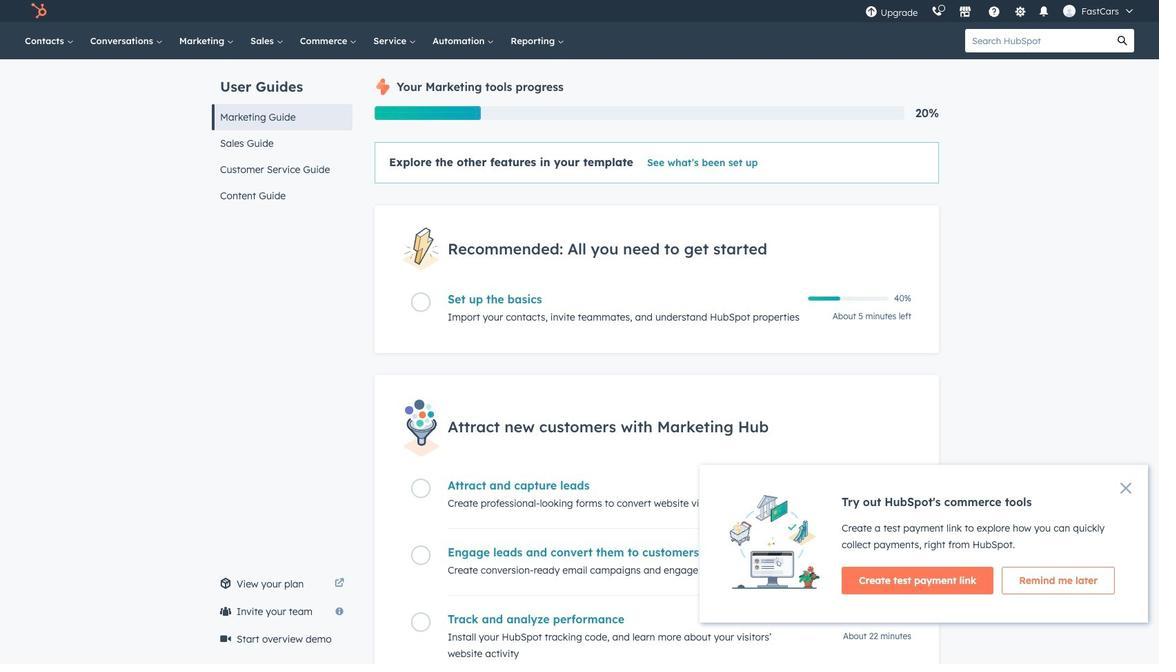 Task type: locate. For each thing, give the bounding box(es) containing it.
menu
[[859, 0, 1143, 22]]

Search HubSpot search field
[[965, 29, 1111, 52]]

close image
[[1120, 483, 1132, 494]]

link opens in a new window image
[[335, 579, 344, 589]]

progress bar
[[375, 106, 481, 120]]



Task type: describe. For each thing, give the bounding box(es) containing it.
christina overa image
[[1064, 5, 1076, 17]]

[object object] complete progress bar
[[808, 297, 840, 301]]

marketplaces image
[[959, 6, 972, 19]]

link opens in a new window image
[[335, 576, 344, 593]]

user guides element
[[212, 59, 353, 209]]



